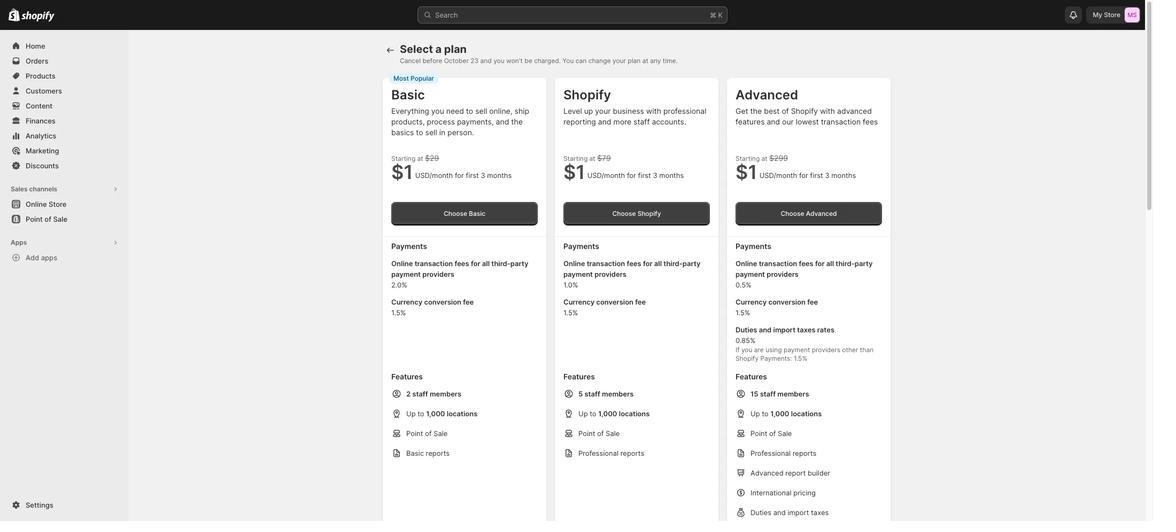 Task type: describe. For each thing, give the bounding box(es) containing it.
professional
[[664, 106, 707, 116]]

staff for online transaction fees for all third-party payment providers 0.5%
[[761, 390, 776, 399]]

using
[[766, 346, 782, 354]]

choose for shopify
[[613, 210, 636, 218]]

pricing
[[794, 489, 816, 498]]

1 reports from the left
[[426, 449, 450, 458]]

search
[[435, 11, 458, 19]]

payment for 2.0%
[[392, 270, 421, 279]]

duties and import taxes rates 0.85% if you are using payment providers other than shopify payments: 1.5%
[[736, 326, 874, 363]]

1.0%
[[564, 281, 579, 289]]

$1 for basic
[[392, 160, 413, 184]]

are
[[755, 346, 764, 354]]

currency for advanced
[[736, 298, 767, 307]]

online for online store
[[26, 200, 47, 209]]

staff for online transaction fees for all third-party payment providers 1.0%
[[585, 390, 601, 399]]

before
[[423, 57, 443, 65]]

2 staff members
[[407, 390, 462, 399]]

⌘
[[710, 11, 717, 19]]

providers for 2.0%
[[423, 270, 455, 279]]

providers for 0.5%
[[767, 270, 799, 279]]

1 horizontal spatial sell
[[476, 106, 487, 116]]

duties and import taxes
[[751, 509, 829, 517]]

add apps
[[26, 254, 57, 262]]

need
[[447, 106, 464, 116]]

payment inside duties and import taxes rates 0.85% if you are using payment providers other than shopify payments: 1.5%
[[784, 346, 811, 354]]

select
[[400, 43, 433, 56]]

1 vertical spatial basic
[[469, 210, 486, 218]]

you inside duties and import taxes rates 0.85% if you are using payment providers other than shopify payments: 1.5%
[[742, 346, 753, 354]]

15
[[751, 390, 759, 399]]

2.0%
[[392, 281, 408, 289]]

1 members from the left
[[430, 390, 462, 399]]

my store
[[1094, 11, 1121, 19]]

other
[[843, 346, 859, 354]]

up for shopify
[[579, 410, 588, 418]]

party for advanced
[[855, 259, 873, 268]]

won't
[[507, 57, 523, 65]]

be
[[525, 57, 533, 65]]

1 fee from the left
[[463, 298, 474, 307]]

more
[[614, 117, 632, 126]]

point of sale button
[[0, 212, 128, 227]]

reporting
[[564, 117, 596, 126]]

of for online transaction fees for all third-party payment providers 2.0%
[[425, 430, 432, 438]]

import for duties and import taxes rates 0.85% if you are using payment providers other than shopify payments: 1.5%
[[774, 326, 796, 334]]

settings
[[26, 501, 53, 510]]

my
[[1094, 11, 1103, 19]]

2
[[407, 390, 411, 399]]

providers for 1.0%
[[595, 270, 627, 279]]

taxes for duties and import taxes
[[812, 509, 829, 517]]

$79
[[598, 154, 611, 163]]

transaction for online transaction fees for all third-party payment providers 2.0%
[[415, 259, 453, 268]]

choose shopify link
[[564, 202, 710, 226]]

choose basic link
[[392, 202, 538, 226]]

currency for shopify
[[564, 298, 595, 307]]

basics
[[392, 128, 414, 137]]

to down products,
[[416, 128, 424, 137]]

online transaction fees for all third-party payment providers 0.5%
[[736, 259, 873, 289]]

fees for online transaction fees for all third-party payment providers 1.0%
[[627, 259, 642, 268]]

providers inside duties and import taxes rates 0.85% if you are using payment providers other than shopify payments: 1.5%
[[812, 346, 841, 354]]

choose advanced
[[781, 210, 837, 218]]

point inside button
[[26, 215, 43, 224]]

usd/month for advanced
[[760, 171, 798, 180]]

party inside 'online transaction fees for all third-party payment providers 2.0%'
[[511, 259, 529, 268]]

customers
[[26, 87, 62, 95]]

of for online transaction fees for all third-party payment providers 1.0%
[[598, 430, 604, 438]]

fees for online transaction fees for all third-party payment providers 2.0%
[[455, 259, 470, 268]]

everything
[[392, 106, 429, 116]]

finances link
[[6, 113, 122, 128]]

taxes for duties and import taxes rates 0.85% if you are using payment providers other than shopify payments: 1.5%
[[798, 326, 816, 334]]

analytics
[[26, 132, 56, 140]]

most
[[394, 74, 409, 82]]

and down 'international pricing'
[[774, 509, 786, 517]]

1 horizontal spatial plan
[[628, 57, 641, 65]]

sales channels button
[[6, 182, 122, 197]]

payments for advanced
[[736, 242, 772, 251]]

at for basic
[[418, 155, 424, 163]]

if
[[736, 346, 740, 354]]

sale for online transaction fees for all third-party payment providers 1.0%
[[606, 430, 620, 438]]

features for shopify
[[564, 372, 595, 381]]

choose for basic
[[444, 210, 468, 218]]

lowest
[[796, 117, 819, 126]]

content
[[26, 102, 53, 110]]

accounts.
[[652, 117, 687, 126]]

1.5% for online transaction fees for all third-party payment providers 0.5%
[[736, 309, 751, 317]]

than
[[861, 346, 874, 354]]

point for online transaction fees for all third-party payment providers 0.5%
[[751, 430, 768, 438]]

you inside basic everything you need to sell online, ship products, process payments, and the basics to sell in person.
[[432, 106, 444, 116]]

in
[[440, 128, 446, 137]]

all for advanced
[[827, 259, 835, 268]]

features for advanced
[[736, 372, 768, 381]]

23
[[471, 57, 479, 65]]

report
[[786, 469, 806, 478]]

up
[[585, 106, 593, 116]]

ship
[[515, 106, 530, 116]]

discounts link
[[6, 158, 122, 173]]

online store button
[[0, 197, 128, 212]]

k
[[719, 11, 723, 19]]

apps button
[[6, 235, 122, 250]]

discounts
[[26, 162, 59, 170]]

to for online transaction fees for all third-party payment providers 0.5%
[[762, 410, 769, 418]]

basic everything you need to sell online, ship products, process payments, and the basics to sell in person.
[[392, 87, 530, 137]]

advanced
[[838, 106, 872, 116]]

cancel
[[400, 57, 421, 65]]

professional reports for shopify
[[579, 449, 645, 458]]

with inside 'advanced get the best of shopify with advanced features and our lowest transaction fees'
[[821, 106, 836, 116]]

at inside the select a plan cancel before october 23 and you won't be charged. you can change your plan at any time.
[[643, 57, 649, 65]]

point of sale link
[[6, 212, 122, 227]]

online for online transaction fees for all third-party payment providers 1.0%
[[564, 259, 585, 268]]

usd/month for basic
[[415, 171, 453, 180]]

list containing 2 staff members
[[392, 389, 538, 521]]

shopify level up your business with professional reporting and more staff accounts.
[[564, 87, 707, 126]]

shopify inside duties and import taxes rates 0.85% if you are using payment providers other than shopify payments: 1.5%
[[736, 355, 759, 363]]

all inside 'online transaction fees for all third-party payment providers 2.0%'
[[482, 259, 490, 268]]

charged.
[[534, 57, 561, 65]]

professional for shopify
[[579, 449, 619, 458]]

settings link
[[6, 498, 122, 513]]

starting for advanced
[[736, 155, 760, 163]]

online transaction fees for all third-party payment providers 1.0%
[[564, 259, 701, 289]]

$1 for shopify
[[564, 160, 586, 184]]

payments for shopify
[[564, 242, 600, 251]]

sales
[[11, 185, 28, 193]]

first for shopify
[[639, 171, 651, 180]]

starting for shopify
[[564, 155, 588, 163]]

choose shopify
[[613, 210, 661, 218]]

1 horizontal spatial shopify image
[[22, 11, 55, 22]]

starting for basic
[[392, 155, 416, 163]]

point of sale for online transaction fees for all third-party payment providers 2.0%
[[407, 430, 448, 438]]

my store image
[[1126, 7, 1141, 22]]

rates
[[818, 326, 835, 334]]

to up payments,
[[466, 106, 474, 116]]

products link
[[6, 68, 122, 83]]

members for shopify
[[602, 390, 634, 399]]

fees inside 'advanced get the best of shopify with advanced features and our lowest transaction fees'
[[863, 117, 879, 126]]

customers link
[[6, 83, 122, 98]]

your inside "shopify level up your business with professional reporting and more staff accounts."
[[596, 106, 611, 116]]

party for shopify
[[683, 259, 701, 268]]

⌘ k
[[710, 11, 723, 19]]

up for advanced
[[751, 410, 760, 418]]

sale inside button
[[53, 215, 67, 224]]

content link
[[6, 98, 122, 113]]

1 conversion from the left
[[424, 298, 462, 307]]

online store
[[26, 200, 67, 209]]

$29
[[425, 154, 439, 163]]

duties for duties and import taxes rates 0.85% if you are using payment providers other than shopify payments: 1.5%
[[736, 326, 758, 334]]

you
[[563, 57, 574, 65]]

third- for shopify
[[664, 259, 683, 268]]

for inside the starting at $299 $1 usd/month for first 3 months
[[800, 171, 809, 180]]

for inside starting at $29 $1 usd/month for first 3 months
[[455, 171, 464, 180]]

our
[[783, 117, 794, 126]]

to for online transaction fees for all third-party payment providers 1.0%
[[590, 410, 597, 418]]

sale for online transaction fees for all third-party payment providers 2.0%
[[434, 430, 448, 438]]

15 staff members
[[751, 390, 810, 399]]

store for online store
[[49, 200, 67, 209]]

of inside button
[[45, 215, 51, 224]]

list containing 5 staff members
[[564, 389, 710, 521]]

choose for advanced
[[781, 210, 805, 218]]

orders
[[26, 57, 48, 65]]

advanced report builder
[[751, 469, 831, 478]]

sales channels
[[11, 185, 57, 193]]

transaction for online transaction fees for all third-party payment providers 0.5%
[[759, 259, 798, 268]]

time.
[[663, 57, 678, 65]]

builder
[[808, 469, 831, 478]]



Task type: vqa. For each thing, say whether or not it's contained in the screenshot.
the 'created'
no



Task type: locate. For each thing, give the bounding box(es) containing it.
choose down starting at $29 $1 usd/month for first 3 months
[[444, 210, 468, 218]]

2 horizontal spatial reports
[[793, 449, 817, 458]]

fee for advanced
[[808, 298, 819, 307]]

starting
[[392, 155, 416, 163], [564, 155, 588, 163], [736, 155, 760, 163]]

first for advanced
[[811, 171, 824, 180]]

0 horizontal spatial with
[[647, 106, 662, 116]]

with inside "shopify level up your business with professional reporting and more staff accounts."
[[647, 106, 662, 116]]

1 vertical spatial duties
[[751, 509, 772, 517]]

1.5% right payments:
[[794, 355, 808, 363]]

fees inside online transaction fees for all third-party payment providers 1.0%
[[627, 259, 642, 268]]

0 vertical spatial taxes
[[798, 326, 816, 334]]

point of sale down 15 staff members
[[751, 430, 792, 438]]

0 horizontal spatial fee
[[463, 298, 474, 307]]

payments up 2.0% in the bottom of the page
[[392, 242, 427, 251]]

payments up 0.5%
[[736, 242, 772, 251]]

to down 15 staff members
[[762, 410, 769, 418]]

fee for shopify
[[636, 298, 646, 307]]

locations down 5 staff members
[[619, 410, 650, 418]]

2 horizontal spatial fee
[[808, 298, 819, 307]]

0 horizontal spatial starting
[[392, 155, 416, 163]]

2 vertical spatial you
[[742, 346, 753, 354]]

professional reports for advanced
[[751, 449, 817, 458]]

members right "15" at the bottom of page
[[778, 390, 810, 399]]

months
[[488, 171, 512, 180], [660, 171, 684, 180], [832, 171, 857, 180]]

import down 'pricing'
[[788, 509, 810, 517]]

online up 0.5%
[[736, 259, 758, 268]]

for inside "online transaction fees for all third-party payment providers 0.5%"
[[816, 259, 825, 268]]

choose advanced link
[[736, 202, 883, 226]]

professional for advanced
[[751, 449, 791, 458]]

home
[[26, 42, 45, 50]]

3 all from the left
[[827, 259, 835, 268]]

duties down international
[[751, 509, 772, 517]]

fees for online transaction fees for all third-party payment providers 0.5%
[[799, 259, 814, 268]]

your inside the select a plan cancel before october 23 and you won't be charged. you can change your plan at any time.
[[613, 57, 626, 65]]

conversion down "online transaction fees for all third-party payment providers 0.5%"
[[769, 298, 806, 307]]

fee down online transaction fees for all third-party payment providers 1.0%
[[636, 298, 646, 307]]

1 vertical spatial taxes
[[812, 509, 829, 517]]

you inside the select a plan cancel before october 23 and you won't be charged. you can change your plan at any time.
[[494, 57, 505, 65]]

1 horizontal spatial usd/month
[[588, 171, 626, 180]]

advanced get the best of shopify with advanced features and our lowest transaction fees
[[736, 87, 879, 126]]

for inside starting at $79 $1 usd/month for first 3 months
[[627, 171, 637, 180]]

third- inside online transaction fees for all third-party payment providers 1.0%
[[664, 259, 683, 268]]

online up 2.0% in the bottom of the page
[[392, 259, 413, 268]]

1 horizontal spatial $1
[[564, 160, 586, 184]]

reports for shopify
[[621, 449, 645, 458]]

duties up the 0.85%
[[736, 326, 758, 334]]

2 currency conversion fee 1.5% from the left
[[564, 298, 646, 317]]

0 horizontal spatial conversion
[[424, 298, 462, 307]]

add apps button
[[6, 250, 122, 265]]

third- for advanced
[[836, 259, 855, 268]]

1 horizontal spatial with
[[821, 106, 836, 116]]

0 horizontal spatial members
[[430, 390, 462, 399]]

add
[[26, 254, 39, 262]]

sale down 15 staff members
[[778, 430, 792, 438]]

conversion
[[424, 298, 462, 307], [597, 298, 634, 307], [769, 298, 806, 307]]

online for online transaction fees for all third-party payment providers 0.5%
[[736, 259, 758, 268]]

2 horizontal spatial $1
[[736, 160, 758, 184]]

shopify inside 'advanced get the best of shopify with advanced features and our lowest transaction fees'
[[792, 106, 818, 116]]

starting inside the starting at $299 $1 usd/month for first 3 months
[[736, 155, 760, 163]]

1 horizontal spatial payments
[[564, 242, 600, 251]]

2 months from the left
[[660, 171, 684, 180]]

1.5% for online transaction fees for all third-party payment providers 1.0%
[[564, 309, 578, 317]]

transaction inside 'advanced get the best of shopify with advanced features and our lowest transaction fees'
[[822, 117, 861, 126]]

$1 inside starting at $79 $1 usd/month for first 3 months
[[564, 160, 586, 184]]

up to 1,000 locations down 2 staff members
[[407, 410, 478, 418]]

0 vertical spatial plan
[[444, 43, 467, 56]]

home link
[[6, 39, 122, 53]]

5 staff members
[[579, 390, 634, 399]]

import
[[774, 326, 796, 334], [788, 509, 810, 517]]

shopify image
[[9, 8, 20, 21], [22, 11, 55, 22]]

2 horizontal spatial choose
[[781, 210, 805, 218]]

3 starting from the left
[[736, 155, 760, 163]]

2 members from the left
[[602, 390, 634, 399]]

store for my store
[[1105, 11, 1121, 19]]

months for advanced
[[832, 171, 857, 180]]

1 professional reports from the left
[[579, 449, 645, 458]]

0 vertical spatial sell
[[476, 106, 487, 116]]

online up the 1.0%
[[564, 259, 585, 268]]

payment up 2.0% in the bottom of the page
[[392, 270, 421, 279]]

all inside online transaction fees for all third-party payment providers 1.0%
[[655, 259, 662, 268]]

payment for 1.0%
[[564, 270, 593, 279]]

and inside 'advanced get the best of shopify with advanced features and our lowest transaction fees'
[[767, 117, 781, 126]]

0 horizontal spatial payments
[[392, 242, 427, 251]]

usd/month
[[415, 171, 453, 180], [588, 171, 626, 180], [760, 171, 798, 180]]

providers
[[423, 270, 455, 279], [595, 270, 627, 279], [767, 270, 799, 279], [812, 346, 841, 354]]

finances
[[26, 117, 56, 125]]

2 up from the left
[[579, 410, 588, 418]]

payments,
[[457, 117, 494, 126]]

3 inside starting at $29 $1 usd/month for first 3 months
[[481, 171, 486, 180]]

2 $1 from the left
[[564, 160, 586, 184]]

change
[[589, 57, 611, 65]]

staff right "15" at the bottom of page
[[761, 390, 776, 399]]

$1 inside the starting at $299 $1 usd/month for first 3 months
[[736, 160, 758, 184]]

online transaction fees for all third-party payment providers 2.0%
[[392, 259, 529, 289]]

0 vertical spatial import
[[774, 326, 796, 334]]

3 currency from the left
[[736, 298, 767, 307]]

2 horizontal spatial usd/month
[[760, 171, 798, 180]]

features up "15" at the bottom of page
[[736, 372, 768, 381]]

transaction
[[822, 117, 861, 126], [415, 259, 453, 268], [587, 259, 626, 268], [759, 259, 798, 268]]

0 horizontal spatial shopify image
[[9, 8, 20, 21]]

months inside starting at $29 $1 usd/month for first 3 months
[[488, 171, 512, 180]]

at for shopify
[[590, 155, 596, 163]]

analytics link
[[6, 128, 122, 143]]

2 reports from the left
[[621, 449, 645, 458]]

store right my in the right of the page
[[1105, 11, 1121, 19]]

1 vertical spatial advanced
[[807, 210, 837, 218]]

2 horizontal spatial 1,000
[[771, 410, 790, 418]]

0 horizontal spatial currency
[[392, 298, 423, 307]]

your
[[613, 57, 626, 65], [596, 106, 611, 116]]

0 horizontal spatial up
[[407, 410, 416, 418]]

0 vertical spatial duties
[[736, 326, 758, 334]]

for up choose basic
[[455, 171, 464, 180]]

first inside the starting at $299 $1 usd/month for first 3 months
[[811, 171, 824, 180]]

process
[[427, 117, 455, 126]]

2 currency from the left
[[564, 298, 595, 307]]

1 professional from the left
[[579, 449, 619, 458]]

2 horizontal spatial features
[[736, 372, 768, 381]]

taxes
[[798, 326, 816, 334], [812, 509, 829, 517]]

with left advanced
[[821, 106, 836, 116]]

months inside the starting at $299 $1 usd/month for first 3 months
[[832, 171, 857, 180]]

3 members from the left
[[778, 390, 810, 399]]

features up 5
[[564, 372, 595, 381]]

party inside "online transaction fees for all third-party payment providers 0.5%"
[[855, 259, 873, 268]]

2 horizontal spatial currency conversion fee 1.5%
[[736, 298, 819, 317]]

2 horizontal spatial members
[[778, 390, 810, 399]]

of
[[782, 106, 789, 116], [45, 215, 51, 224], [425, 430, 432, 438], [598, 430, 604, 438], [770, 430, 776, 438]]

to for online transaction fees for all third-party payment providers 2.0%
[[418, 410, 425, 418]]

3 features from the left
[[736, 372, 768, 381]]

3 3 from the left
[[826, 171, 830, 180]]

2 horizontal spatial starting
[[736, 155, 760, 163]]

fees inside "online transaction fees for all third-party payment providers 0.5%"
[[799, 259, 814, 268]]

locations for shopify
[[619, 410, 650, 418]]

2 payments from the left
[[564, 242, 600, 251]]

1 3 from the left
[[481, 171, 486, 180]]

online inside button
[[26, 200, 47, 209]]

online inside online transaction fees for all third-party payment providers 1.0%
[[564, 259, 585, 268]]

first for basic
[[466, 171, 479, 180]]

members right 5
[[602, 390, 634, 399]]

and inside duties and import taxes rates 0.85% if you are using payment providers other than shopify payments: 1.5%
[[759, 326, 772, 334]]

2 locations from the left
[[619, 410, 650, 418]]

1 1,000 from the left
[[427, 410, 445, 418]]

1 vertical spatial store
[[49, 200, 67, 209]]

currency conversion fee 1.5% down 2.0% in the bottom of the page
[[392, 298, 474, 317]]

staff down business
[[634, 117, 650, 126]]

basic inside basic everything you need to sell online, ship products, process payments, and the basics to sell in person.
[[392, 87, 425, 103]]

sale for online transaction fees for all third-party payment providers 0.5%
[[778, 430, 792, 438]]

fees inside 'online transaction fees for all third-party payment providers 2.0%'
[[455, 259, 470, 268]]

1,000 down 2 staff members
[[427, 410, 445, 418]]

transaction inside 'online transaction fees for all third-party payment providers 2.0%'
[[415, 259, 453, 268]]

sell left in
[[426, 128, 437, 137]]

1 horizontal spatial members
[[602, 390, 634, 399]]

0 vertical spatial basic
[[392, 87, 425, 103]]

fees down choose shopify link
[[627, 259, 642, 268]]

0 horizontal spatial sell
[[426, 128, 437, 137]]

0 vertical spatial the
[[751, 106, 762, 116]]

point down 5
[[579, 430, 596, 438]]

1,000 for shopify
[[599, 410, 618, 418]]

the inside 'advanced get the best of shopify with advanced features and our lowest transaction fees'
[[751, 106, 762, 116]]

for up choose advanced
[[800, 171, 809, 180]]

providers inside "online transaction fees for all third-party payment providers 0.5%"
[[767, 270, 799, 279]]

a
[[436, 43, 442, 56]]

1 horizontal spatial features
[[564, 372, 595, 381]]

3 for shopify
[[653, 171, 658, 180]]

2 starting from the left
[[564, 155, 588, 163]]

$1 for advanced
[[736, 160, 758, 184]]

1 vertical spatial you
[[432, 106, 444, 116]]

0.85%
[[736, 336, 756, 345]]

sale up the basic reports
[[434, 430, 448, 438]]

advanced for advanced report builder
[[751, 469, 784, 478]]

choose down the starting at $299 $1 usd/month for first 3 months
[[781, 210, 805, 218]]

2 vertical spatial basic
[[407, 449, 424, 458]]

2 horizontal spatial all
[[827, 259, 835, 268]]

advanced inside 'advanced get the best of shopify with advanced features and our lowest transaction fees'
[[736, 87, 799, 103]]

2 professional reports from the left
[[751, 449, 817, 458]]

0 horizontal spatial the
[[512, 117, 523, 126]]

duties
[[736, 326, 758, 334], [751, 509, 772, 517]]

for down choose shopify link
[[643, 259, 653, 268]]

starting inside starting at $29 $1 usd/month for first 3 months
[[392, 155, 416, 163]]

1 horizontal spatial currency conversion fee 1.5%
[[564, 298, 646, 317]]

up to 1,000 locations down 5 staff members
[[579, 410, 650, 418]]

import for duties and import taxes
[[788, 509, 810, 517]]

0 horizontal spatial 1,000
[[427, 410, 445, 418]]

for inside 'online transaction fees for all third-party payment providers 2.0%'
[[471, 259, 481, 268]]

taxes down 'pricing'
[[812, 509, 829, 517]]

0 horizontal spatial usd/month
[[415, 171, 453, 180]]

first inside starting at $79 $1 usd/month for first 3 months
[[639, 171, 651, 180]]

1 choose from the left
[[444, 210, 468, 218]]

fee down 'online transaction fees for all third-party payment providers 2.0%'
[[463, 298, 474, 307]]

currency down 2.0% in the bottom of the page
[[392, 298, 423, 307]]

list
[[392, 258, 538, 363], [564, 258, 710, 363], [736, 258, 883, 363], [392, 389, 538, 521], [564, 389, 710, 521], [736, 389, 883, 521]]

0 horizontal spatial choose
[[444, 210, 468, 218]]

1,000 for advanced
[[771, 410, 790, 418]]

choose
[[444, 210, 468, 218], [613, 210, 636, 218], [781, 210, 805, 218]]

1,000 down 5 staff members
[[599, 410, 618, 418]]

3 inside starting at $79 $1 usd/month for first 3 months
[[653, 171, 658, 180]]

2 horizontal spatial first
[[811, 171, 824, 180]]

3 up to 1,000 locations from the left
[[751, 410, 822, 418]]

point down the 'online store'
[[26, 215, 43, 224]]

2 up to 1,000 locations from the left
[[579, 410, 650, 418]]

currency down the 1.0%
[[564, 298, 595, 307]]

import up using
[[774, 326, 796, 334]]

conversion for shopify
[[597, 298, 634, 307]]

2 3 from the left
[[653, 171, 658, 180]]

get
[[736, 106, 749, 116]]

plan left any
[[628, 57, 641, 65]]

3 locations from the left
[[792, 410, 822, 418]]

fees down choose advanced link
[[799, 259, 814, 268]]

staff inside "shopify level up your business with professional reporting and more staff accounts."
[[634, 117, 650, 126]]

starting at $29 $1 usd/month for first 3 months
[[392, 154, 512, 184]]

1 payments from the left
[[392, 242, 427, 251]]

2 conversion from the left
[[597, 298, 634, 307]]

features
[[392, 372, 423, 381], [564, 372, 595, 381], [736, 372, 768, 381]]

1 horizontal spatial party
[[683, 259, 701, 268]]

up to 1,000 locations for advanced
[[751, 410, 822, 418]]

months up the choose basic link
[[488, 171, 512, 180]]

sale down 5 staff members
[[606, 430, 620, 438]]

1 $1 from the left
[[392, 160, 413, 184]]

months for basic
[[488, 171, 512, 180]]

currency conversion fee 1.5% for shopify
[[564, 298, 646, 317]]

shopify down starting at $79 $1 usd/month for first 3 months
[[638, 210, 661, 218]]

3 conversion from the left
[[769, 298, 806, 307]]

1 up from the left
[[407, 410, 416, 418]]

2 vertical spatial advanced
[[751, 469, 784, 478]]

at inside starting at $29 $1 usd/month for first 3 months
[[418, 155, 424, 163]]

up to 1,000 locations down 15 staff members
[[751, 410, 822, 418]]

2 horizontal spatial months
[[832, 171, 857, 180]]

3 fee from the left
[[808, 298, 819, 307]]

any
[[651, 57, 661, 65]]

1 horizontal spatial store
[[1105, 11, 1121, 19]]

0 horizontal spatial locations
[[447, 410, 478, 418]]

point of sale for online transaction fees for all third-party payment providers 1.0%
[[579, 430, 620, 438]]

shopify down if
[[736, 355, 759, 363]]

3 currency conversion fee 1.5% from the left
[[736, 298, 819, 317]]

members for advanced
[[778, 390, 810, 399]]

2 horizontal spatial 3
[[826, 171, 830, 180]]

advanced
[[736, 87, 799, 103], [807, 210, 837, 218], [751, 469, 784, 478]]

2 horizontal spatial party
[[855, 259, 873, 268]]

online store link
[[6, 197, 122, 212]]

2 professional from the left
[[751, 449, 791, 458]]

3 $1 from the left
[[736, 160, 758, 184]]

for
[[455, 171, 464, 180], [627, 171, 637, 180], [800, 171, 809, 180], [471, 259, 481, 268], [643, 259, 653, 268], [816, 259, 825, 268]]

1.5% down the 1.0%
[[564, 309, 578, 317]]

payment up payments:
[[784, 346, 811, 354]]

2 party from the left
[[683, 259, 701, 268]]

basic
[[392, 87, 425, 103], [469, 210, 486, 218], [407, 449, 424, 458]]

point
[[26, 215, 43, 224], [407, 430, 423, 438], [579, 430, 596, 438], [751, 430, 768, 438]]

3 party from the left
[[855, 259, 873, 268]]

1.5%
[[392, 309, 406, 317], [564, 309, 578, 317], [736, 309, 751, 317], [794, 355, 808, 363]]

you
[[494, 57, 505, 65], [432, 106, 444, 116], [742, 346, 753, 354]]

currency conversion fee 1.5% down the 1.0%
[[564, 298, 646, 317]]

usd/month down $299
[[760, 171, 798, 180]]

1 up to 1,000 locations from the left
[[407, 410, 478, 418]]

level
[[564, 106, 582, 116]]

the inside basic everything you need to sell online, ship products, process payments, and the basics to sell in person.
[[512, 117, 523, 126]]

0 horizontal spatial 3
[[481, 171, 486, 180]]

2 horizontal spatial currency
[[736, 298, 767, 307]]

at inside the starting at $299 $1 usd/month for first 3 months
[[762, 155, 768, 163]]

point for online transaction fees for all third-party payment providers 2.0%
[[407, 430, 423, 438]]

payment inside "online transaction fees for all third-party payment providers 0.5%"
[[736, 270, 766, 279]]

point of sale for online transaction fees for all third-party payment providers 0.5%
[[751, 430, 792, 438]]

2 horizontal spatial you
[[742, 346, 753, 354]]

1.5% inside duties and import taxes rates 0.85% if you are using payment providers other than shopify payments: 1.5%
[[794, 355, 808, 363]]

1 horizontal spatial all
[[655, 259, 662, 268]]

1 horizontal spatial 1,000
[[599, 410, 618, 418]]

1 currency conversion fee 1.5% from the left
[[392, 298, 474, 317]]

party inside online transaction fees for all third-party payment providers 1.0%
[[683, 259, 701, 268]]

transaction for online transaction fees for all third-party payment providers 1.0%
[[587, 259, 626, 268]]

1 vertical spatial the
[[512, 117, 523, 126]]

to down 5 staff members
[[590, 410, 597, 418]]

international
[[751, 489, 792, 498]]

0 horizontal spatial plan
[[444, 43, 467, 56]]

0 vertical spatial your
[[613, 57, 626, 65]]

3 for advanced
[[826, 171, 830, 180]]

2 usd/month from the left
[[588, 171, 626, 180]]

2 features from the left
[[564, 372, 595, 381]]

online,
[[490, 106, 513, 116]]

third- inside "online transaction fees for all third-party payment providers 0.5%"
[[836, 259, 855, 268]]

at inside starting at $79 $1 usd/month for first 3 months
[[590, 155, 596, 163]]

1 horizontal spatial the
[[751, 106, 762, 116]]

2 horizontal spatial up
[[751, 410, 760, 418]]

3 choose from the left
[[781, 210, 805, 218]]

1 vertical spatial import
[[788, 509, 810, 517]]

and inside "shopify level up your business with professional reporting and more staff accounts."
[[598, 117, 612, 126]]

third- inside 'online transaction fees for all third-party payment providers 2.0%'
[[492, 259, 511, 268]]

staff for online transaction fees for all third-party payment providers 2.0%
[[413, 390, 428, 399]]

shopify inside "shopify level up your business with professional reporting and more staff accounts."
[[564, 87, 611, 103]]

professional
[[579, 449, 619, 458], [751, 449, 791, 458]]

payment up 0.5%
[[736, 270, 766, 279]]

locations down 2 staff members
[[447, 410, 478, 418]]

first inside starting at $29 $1 usd/month for first 3 months
[[466, 171, 479, 180]]

1 horizontal spatial you
[[494, 57, 505, 65]]

0 vertical spatial store
[[1105, 11, 1121, 19]]

shopify
[[564, 87, 611, 103], [792, 106, 818, 116], [638, 210, 661, 218], [736, 355, 759, 363]]

of down the 'online store'
[[45, 215, 51, 224]]

of inside 'advanced get the best of shopify with advanced features and our lowest transaction fees'
[[782, 106, 789, 116]]

payment inside online transaction fees for all third-party payment providers 1.0%
[[564, 270, 593, 279]]

providers inside online transaction fees for all third-party payment providers 1.0%
[[595, 270, 627, 279]]

2 horizontal spatial conversion
[[769, 298, 806, 307]]

transaction inside online transaction fees for all third-party payment providers 1.0%
[[587, 259, 626, 268]]

products,
[[392, 117, 425, 126]]

starting at $299 $1 usd/month for first 3 months
[[736, 154, 857, 184]]

online inside "online transaction fees for all third-party payment providers 0.5%"
[[736, 259, 758, 268]]

basic for basic reports
[[407, 449, 424, 458]]

at left $79
[[590, 155, 596, 163]]

point down "15" at the bottom of page
[[751, 430, 768, 438]]

fees down the choose basic link
[[455, 259, 470, 268]]

and left the more
[[598, 117, 612, 126]]

0.5%
[[736, 281, 752, 289]]

$1 left $79
[[564, 160, 586, 184]]

1.5% for online transaction fees for all third-party payment providers 2.0%
[[392, 309, 406, 317]]

1 horizontal spatial third-
[[664, 259, 683, 268]]

the down ship on the top
[[512, 117, 523, 126]]

products
[[26, 72, 56, 80]]

2 horizontal spatial payments
[[736, 242, 772, 251]]

1 vertical spatial sell
[[426, 128, 437, 137]]

sale down online store link in the top of the page
[[53, 215, 67, 224]]

for down choose advanced link
[[816, 259, 825, 268]]

3 for basic
[[481, 171, 486, 180]]

the
[[751, 106, 762, 116], [512, 117, 523, 126]]

conversion down 'online transaction fees for all third-party payment providers 2.0%'
[[424, 298, 462, 307]]

0 horizontal spatial first
[[466, 171, 479, 180]]

choose basic
[[444, 210, 486, 218]]

1 horizontal spatial reports
[[621, 449, 645, 458]]

1 starting from the left
[[392, 155, 416, 163]]

3 first from the left
[[811, 171, 824, 180]]

and inside the select a plan cancel before october 23 and you won't be charged. you can change your plan at any time.
[[481, 57, 492, 65]]

months for shopify
[[660, 171, 684, 180]]

conversion down online transaction fees for all third-party payment providers 1.0%
[[597, 298, 634, 307]]

fee down "online transaction fees for all third-party payment providers 0.5%"
[[808, 298, 819, 307]]

for up choose shopify on the right top of the page
[[627, 171, 637, 180]]

3 usd/month from the left
[[760, 171, 798, 180]]

and right 23
[[481, 57, 492, 65]]

of down 5 staff members
[[598, 430, 604, 438]]

0 horizontal spatial party
[[511, 259, 529, 268]]

months up choose shopify on the right top of the page
[[660, 171, 684, 180]]

1 locations from the left
[[447, 410, 478, 418]]

taxes inside list
[[812, 509, 829, 517]]

point for online transaction fees for all third-party payment providers 1.0%
[[579, 430, 596, 438]]

2 all from the left
[[655, 259, 662, 268]]

duties inside duties and import taxes rates 0.85% if you are using payment providers other than shopify payments: 1.5%
[[736, 326, 758, 334]]

1 horizontal spatial choose
[[613, 210, 636, 218]]

features
[[736, 117, 765, 126]]

2 first from the left
[[639, 171, 651, 180]]

0 horizontal spatial professional
[[579, 449, 619, 458]]

sell up payments,
[[476, 106, 487, 116]]

members right the 2
[[430, 390, 462, 399]]

advanced down the starting at $299 $1 usd/month for first 3 months
[[807, 210, 837, 218]]

store inside button
[[49, 200, 67, 209]]

1 horizontal spatial currency
[[564, 298, 595, 307]]

advanced up best
[[736, 87, 799, 103]]

2 horizontal spatial locations
[[792, 410, 822, 418]]

and inside basic everything you need to sell online, ship products, process payments, and the basics to sell in person.
[[496, 117, 509, 126]]

first up choose basic
[[466, 171, 479, 180]]

$1 inside starting at $29 $1 usd/month for first 3 months
[[392, 160, 413, 184]]

usd/month inside starting at $79 $1 usd/month for first 3 months
[[588, 171, 626, 180]]

transaction inside "online transaction fees for all third-party payment providers 0.5%"
[[759, 259, 798, 268]]

0 horizontal spatial months
[[488, 171, 512, 180]]

3 inside the starting at $299 $1 usd/month for first 3 months
[[826, 171, 830, 180]]

0 horizontal spatial all
[[482, 259, 490, 268]]

$1
[[392, 160, 413, 184], [564, 160, 586, 184], [736, 160, 758, 184]]

advanced up international
[[751, 469, 784, 478]]

starting at $79 $1 usd/month for first 3 months
[[564, 154, 684, 184]]

for inside online transaction fees for all third-party payment providers 1.0%
[[643, 259, 653, 268]]

currency conversion fee 1.5% for advanced
[[736, 298, 819, 317]]

1 currency from the left
[[392, 298, 423, 307]]

advanced for advanced get the best of shopify with advanced features and our lowest transaction fees
[[736, 87, 799, 103]]

3 third- from the left
[[836, 259, 855, 268]]

$1 left $299
[[736, 160, 758, 184]]

usd/month inside starting at $29 $1 usd/month for first 3 months
[[415, 171, 453, 180]]

basic inside list
[[407, 449, 424, 458]]

2 fee from the left
[[636, 298, 646, 307]]

store
[[1105, 11, 1121, 19], [49, 200, 67, 209]]

0 vertical spatial you
[[494, 57, 505, 65]]

taxes inside duties and import taxes rates 0.85% if you are using payment providers other than shopify payments: 1.5%
[[798, 326, 816, 334]]

select a plan cancel before october 23 and you won't be charged. you can change your plan at any time.
[[400, 43, 678, 65]]

3 payments from the left
[[736, 242, 772, 251]]

professional reports
[[579, 449, 645, 458], [751, 449, 817, 458]]

1 usd/month from the left
[[415, 171, 453, 180]]

months inside starting at $79 $1 usd/month for first 3 months
[[660, 171, 684, 180]]

0 horizontal spatial reports
[[426, 449, 450, 458]]

up down "15" at the bottom of page
[[751, 410, 760, 418]]

usd/month for shopify
[[588, 171, 626, 180]]

marketing
[[26, 147, 59, 155]]

3 up choose advanced
[[826, 171, 830, 180]]

1 horizontal spatial up to 1,000 locations
[[579, 410, 650, 418]]

point of sale down the 'online store'
[[26, 215, 67, 224]]

1 horizontal spatial professional
[[751, 449, 791, 458]]

orders link
[[6, 53, 122, 68]]

starting inside starting at $79 $1 usd/month for first 3 months
[[564, 155, 588, 163]]

3 months from the left
[[832, 171, 857, 180]]

staff
[[634, 117, 650, 126], [413, 390, 428, 399], [585, 390, 601, 399], [761, 390, 776, 399]]

3 1,000 from the left
[[771, 410, 790, 418]]

1 horizontal spatial first
[[639, 171, 651, 180]]

of for online transaction fees for all third-party payment providers 0.5%
[[770, 430, 776, 438]]

locations for advanced
[[792, 410, 822, 418]]

3 up choose basic
[[481, 171, 486, 180]]

2 1,000 from the left
[[599, 410, 618, 418]]

2 with from the left
[[821, 106, 836, 116]]

first
[[466, 171, 479, 180], [639, 171, 651, 180], [811, 171, 824, 180]]

basic for basic everything you need to sell online, ship products, process payments, and the basics to sell in person.
[[392, 87, 425, 103]]

1 vertical spatial plan
[[628, 57, 641, 65]]

payment for 0.5%
[[736, 270, 766, 279]]

and up are
[[759, 326, 772, 334]]

1 with from the left
[[647, 106, 662, 116]]

locations down 15 staff members
[[792, 410, 822, 418]]

1 horizontal spatial conversion
[[597, 298, 634, 307]]

providers inside 'online transaction fees for all third-party payment providers 2.0%'
[[423, 270, 455, 279]]

online inside 'online transaction fees for all third-party payment providers 2.0%'
[[392, 259, 413, 268]]

conversion for advanced
[[769, 298, 806, 307]]

1 party from the left
[[511, 259, 529, 268]]

1 features from the left
[[392, 372, 423, 381]]

payment
[[392, 270, 421, 279], [564, 270, 593, 279], [736, 270, 766, 279], [784, 346, 811, 354]]

most popular
[[394, 74, 434, 82]]

list containing 15 staff members
[[736, 389, 883, 521]]

taxes left rates
[[798, 326, 816, 334]]

up down the 2
[[407, 410, 416, 418]]

at for advanced
[[762, 155, 768, 163]]

1 horizontal spatial starting
[[564, 155, 588, 163]]

import inside duties and import taxes rates 0.85% if you are using payment providers other than shopify payments: 1.5%
[[774, 326, 796, 334]]

2 third- from the left
[[664, 259, 683, 268]]

features up the 2
[[392, 372, 423, 381]]

1 third- from the left
[[492, 259, 511, 268]]

usd/month inside the starting at $299 $1 usd/month for first 3 months
[[760, 171, 798, 180]]

the up features
[[751, 106, 762, 116]]

up to 1,000 locations for shopify
[[579, 410, 650, 418]]

all for shopify
[[655, 259, 662, 268]]

1 horizontal spatial professional reports
[[751, 449, 817, 458]]

1 all from the left
[[482, 259, 490, 268]]

3 reports from the left
[[793, 449, 817, 458]]

1 vertical spatial your
[[596, 106, 611, 116]]

2 horizontal spatial up to 1,000 locations
[[751, 410, 822, 418]]

plan up october
[[444, 43, 467, 56]]

business
[[613, 106, 645, 116]]

duties for duties and import taxes
[[751, 509, 772, 517]]

shopify up the up
[[564, 87, 611, 103]]

1 first from the left
[[466, 171, 479, 180]]

your right the up
[[596, 106, 611, 116]]

staff right the 2
[[413, 390, 428, 399]]

2 choose from the left
[[613, 210, 636, 218]]

payment inside 'online transaction fees for all third-party payment providers 2.0%'
[[392, 270, 421, 279]]

point of sale inside button
[[26, 215, 67, 224]]

sell
[[476, 106, 487, 116], [426, 128, 437, 137]]

at left any
[[643, 57, 649, 65]]

3 up from the left
[[751, 410, 760, 418]]

$299
[[770, 154, 789, 163]]

0 horizontal spatial your
[[596, 106, 611, 116]]

all inside "online transaction fees for all third-party payment providers 0.5%"
[[827, 259, 835, 268]]

reports for advanced
[[793, 449, 817, 458]]

october
[[444, 57, 469, 65]]

1 months from the left
[[488, 171, 512, 180]]

apps
[[11, 239, 27, 247]]

basic reports
[[407, 449, 450, 458]]

point up the basic reports
[[407, 430, 423, 438]]

all
[[482, 259, 490, 268], [655, 259, 662, 268], [827, 259, 835, 268]]

currency down 0.5%
[[736, 298, 767, 307]]

0 vertical spatial advanced
[[736, 87, 799, 103]]

1 horizontal spatial 3
[[653, 171, 658, 180]]

at left $29
[[418, 155, 424, 163]]

1 horizontal spatial locations
[[619, 410, 650, 418]]

point of sale
[[26, 215, 67, 224], [407, 430, 448, 438], [579, 430, 620, 438], [751, 430, 792, 438]]

1 horizontal spatial your
[[613, 57, 626, 65]]



